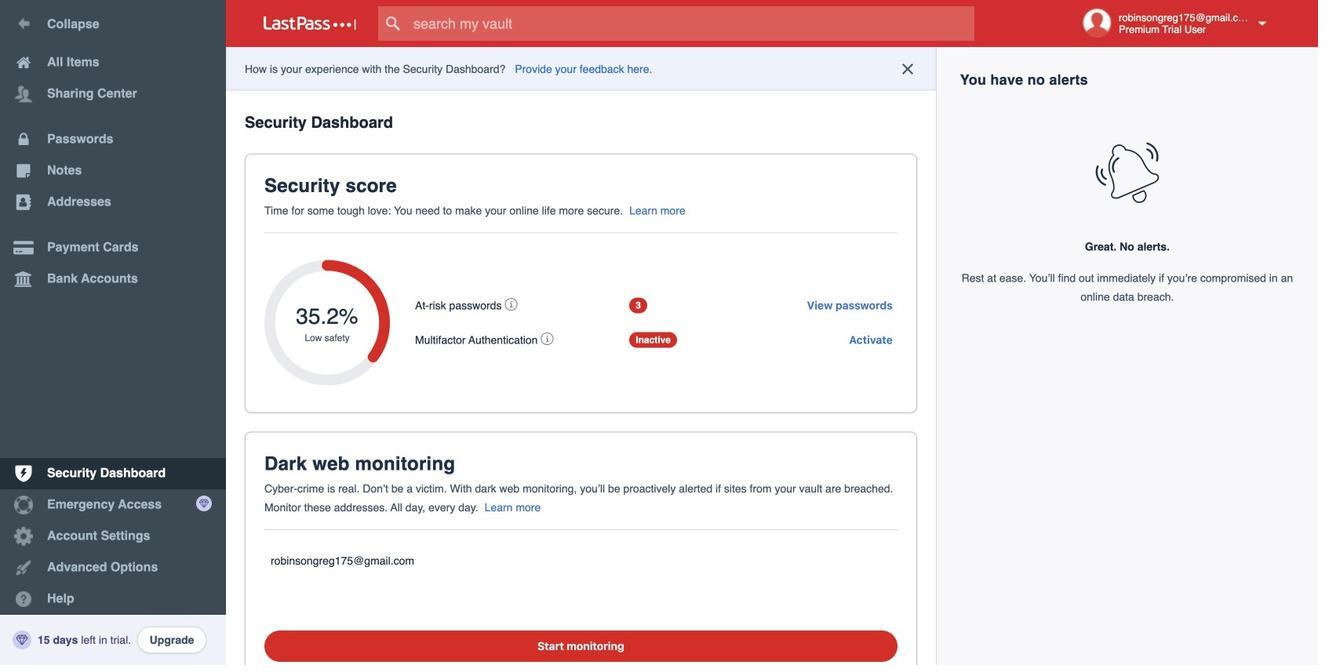 Task type: describe. For each thing, give the bounding box(es) containing it.
lastpass image
[[264, 16, 356, 31]]

search my vault text field
[[378, 6, 1005, 41]]

Search search field
[[378, 6, 1005, 41]]



Task type: vqa. For each thing, say whether or not it's contained in the screenshot.
the search my vault text field
yes



Task type: locate. For each thing, give the bounding box(es) containing it.
main navigation navigation
[[0, 0, 226, 666]]



